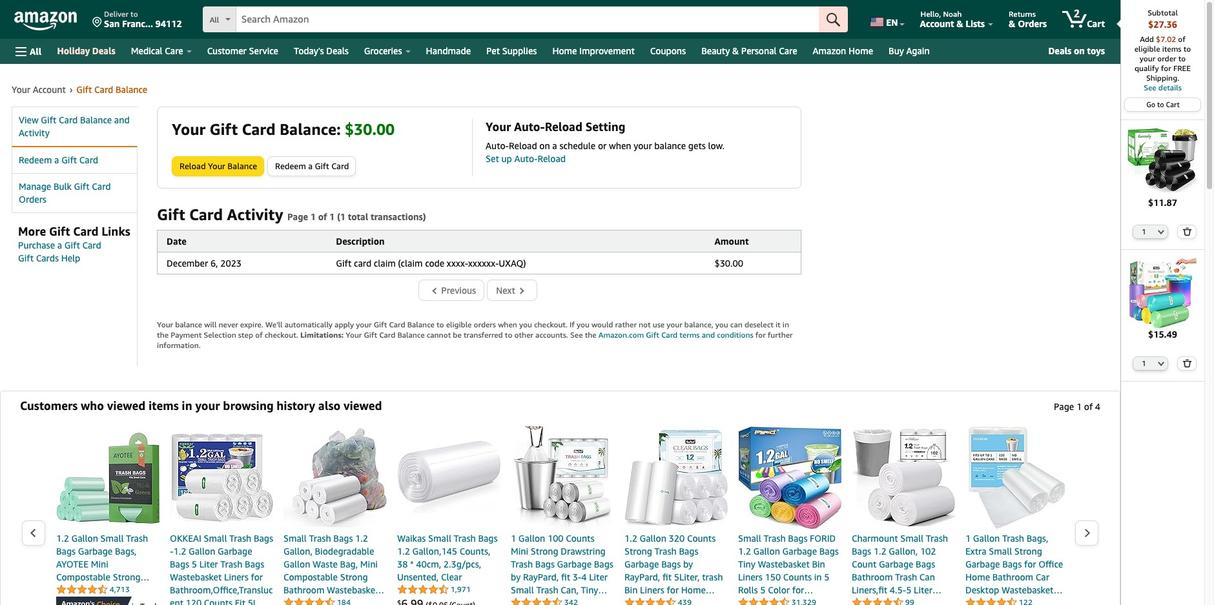 Task type: locate. For each thing, give the bounding box(es) containing it.
5 down okkeai
[[192, 559, 197, 570]]

of eligible items to your order to qualify for free shipping.
[[1135, 34, 1191, 83]]

reload
[[545, 120, 583, 134], [509, 140, 537, 151], [538, 153, 566, 164], [180, 161, 206, 171]]

& inside the beauty & personal care "link"
[[732, 45, 739, 56]]

for right the color
[[792, 585, 804, 596]]

bathroom down biodegradable
[[284, 585, 325, 596]]

home left the improvement
[[553, 45, 577, 56]]

small trash bags forid 1.2 gallon garbage bags tiny wastebasket bin liners 150 counts in 5 rolls 5 color for bathroom be
[[738, 533, 841, 605]]

garbage inside "1.2 gallon 320 counts strong trash bags garbage bags by raypard, fit 5liter, trash bin liners for home office kitchen bat"
[[625, 559, 659, 570]]

clear down liners,fit
[[852, 598, 873, 605]]

fit left 5liter, in the bottom of the page
[[663, 572, 672, 583]]

a inside more gift card links purchase a gift card gift cards help
[[57, 240, 62, 251]]

1 vertical spatial activity
[[227, 205, 283, 224]]

counts inside small trash bags forid 1.2 gallon garbage bags tiny wastebasket bin liners 150 counts in 5 rolls 5 color for bathroom be
[[783, 572, 812, 583]]

0 horizontal spatial office
[[625, 598, 649, 605]]

mini right counts,
[[511, 546, 528, 557]]

delete image
[[1183, 227, 1192, 236], [1183, 359, 1192, 368]]

the inside your balance will never expire. we'll automatically apply your gift card balance to eligible orders when you checkout. if you would rather not use your balance, you can deselect it in the payment selection step of checkout.
[[157, 330, 169, 340]]

orders down manage
[[19, 194, 46, 205]]

0 vertical spatial see
[[1144, 83, 1157, 92]]

raypard, up the basket
[[523, 572, 559, 583]]

gallon down okkeai
[[189, 546, 215, 557]]

by inside 1 gallon 100 counts mini strong drawstring trash bags garbage bags by raypard, fit 3-4 liter small trash can, tiny waste basket liner
[[511, 572, 521, 583]]

charmount small trash bags 1.2 gallon, 102 count garbage bags bathroom trash can liners,fit 4.5-5 liter clear image
[[852, 426, 955, 530]]

1 gallon, from the left
[[284, 546, 313, 557]]

activity inside view gift card balance and activity
[[19, 127, 50, 138]]

bathroom down rolls
[[738, 598, 779, 605]]

on up set up auto-reload link
[[540, 140, 550, 151]]

1 horizontal spatial clear
[[852, 598, 873, 605]]

balance inside reload your balance 'link'
[[228, 161, 257, 171]]

1 vertical spatial account
[[33, 84, 66, 95]]

purchase
[[18, 240, 55, 251]]

strong right drawstring
[[625, 546, 652, 557]]

en link
[[863, 3, 911, 36]]

mini inside small trash bags 1.2 gallon, biodegradable gallon waste bag, mini compostable strong bathroom wastebasket can liners garbage
[[360, 559, 378, 570]]

liners down biodegradable
[[302, 598, 326, 605]]

gift inside manage bulk gift card orders
[[74, 181, 90, 192]]

0 vertical spatial all
[[210, 15, 219, 25]]

2 care from the left
[[779, 45, 797, 56]]

wastebasket inside okkeai small trash bags -1.2 gallon garbage bags 5 liter trash bags wastebasket liners for bathroom,office,transluc ent,120 counts f
[[170, 572, 222, 583]]

1 horizontal spatial can
[[284, 598, 299, 605]]

information.
[[157, 340, 201, 350]]

liners up bathroom,office,transluc
[[224, 572, 249, 583]]

manage bulk gift card orders
[[19, 181, 111, 205]]

care right medical
[[165, 45, 183, 56]]

2 horizontal spatial liter
[[914, 585, 933, 596]]

schedule
[[560, 140, 596, 151]]

in down forid
[[814, 572, 822, 583]]

eligible inside your balance will never expire. we'll automatically apply your gift card balance to eligible orders when you checkout. if you would rather not use your balance, you can deselect it in the payment selection step of checkout.
[[446, 320, 472, 329]]

-
[[170, 546, 173, 557]]

balance up cannot
[[407, 320, 435, 329]]

trash inside "1.2 gallon 320 counts strong trash bags garbage bags by raypard, fit 5liter, trash bin liners for home office kitchen bat"
[[655, 546, 677, 557]]

a left schedule
[[553, 140, 557, 151]]

fit inside "1.2 gallon 320 counts strong trash bags garbage bags by raypard, fit 5liter, trash bin liners for home office kitchen bat"
[[663, 572, 672, 583]]

1 horizontal spatial on
[[1074, 45, 1085, 56]]

bags,
[[1027, 533, 1049, 544], [115, 546, 137, 557]]

tiny up rolls
[[738, 559, 756, 570]]

liter right 4.5-
[[914, 585, 933, 596]]

for inside okkeai small trash bags -1.2 gallon garbage bags 5 liter trash bags wastebasket liners for bathroom,office,transluc ent,120 counts f
[[251, 572, 263, 583]]

fit inside 1 gallon 100 counts mini strong drawstring trash bags garbage bags by raypard, fit 3-4 liter small trash can, tiny waste basket liner
[[561, 572, 570, 583]]

0 vertical spatial when
[[609, 140, 631, 151]]

$11.87
[[1149, 197, 1178, 208]]

1.2 inside okkeai small trash bags -1.2 gallon garbage bags 5 liter trash bags wastebasket liners for bathroom,office,transluc ent,120 counts f
[[173, 546, 186, 557]]

1 vertical spatial checkout.
[[265, 330, 298, 340]]

for up car
[[1024, 559, 1036, 570]]

of inside gift card activity page 1 of 1 (1 total transactions)
[[318, 211, 327, 222]]

0 horizontal spatial by
[[511, 572, 521, 583]]

1 vertical spatial see
[[570, 330, 583, 340]]

wastebasket inside 1 gallon trash bags, extra small strong garbage bags for office home bathroom car desktop wastebasket liners, clear 120 count
[[1002, 585, 1054, 596]]

count up liners,fit
[[852, 559, 877, 570]]

0 horizontal spatial orders
[[19, 194, 46, 205]]

0 horizontal spatial count
[[852, 559, 877, 570]]

gallon
[[71, 533, 98, 544], [519, 533, 545, 544], [640, 533, 667, 544], [973, 533, 1000, 544], [189, 546, 215, 557], [754, 546, 780, 557], [284, 559, 310, 570]]

0 horizontal spatial when
[[498, 320, 517, 329]]

trash inside small trash bags 1.2 gallon, biodegradable gallon waste bag, mini compostable strong bathroom wastebasket can liners garbage
[[309, 533, 331, 544]]

0 horizontal spatial see
[[570, 330, 583, 340]]

clear left '120'
[[995, 598, 1016, 605]]

0 vertical spatial account
[[920, 18, 954, 29]]

waste inside small trash bags 1.2 gallon, biodegradable gallon waste bag, mini compostable strong bathroom wastebasket can liners garbage
[[313, 559, 338, 570]]

small trash bags forid 1.2 gallon garbage bags tiny wastebasket bin liners 150 counts in 5 rolls 5 color for bathroom bedroom image
[[738, 426, 842, 530]]

view
[[19, 114, 39, 125]]

activity up 2023
[[227, 205, 283, 224]]

trash inside small trash bags forid 1.2 gallon garbage bags tiny wastebasket bin liners 150 counts in 5 rolls 5 color for bathroom be
[[764, 533, 786, 544]]

1 vertical spatial count
[[1036, 598, 1061, 605]]

free
[[1174, 63, 1191, 73]]

›
[[70, 84, 73, 95]]

your for gift
[[172, 120, 206, 138]]

0 horizontal spatial raypard,
[[523, 572, 559, 583]]

0 horizontal spatial trash
[[101, 598, 122, 605]]

xxxxxx-
[[468, 258, 499, 269]]

1 you from the left
[[519, 320, 532, 329]]

go to cart
[[1147, 100, 1180, 109]]

holiday
[[57, 45, 90, 56]]

for down deselect
[[756, 330, 766, 340]]

0 vertical spatial liter
[[199, 559, 218, 570]]

1 gallon trash bags, extra small strong garbage bags for office home bathroom car desktop wastebasket liners, clear 120 count
[[966, 533, 1063, 605]]

1 horizontal spatial checkout.
[[534, 320, 568, 329]]

garbage
[[78, 546, 113, 557], [218, 546, 252, 557], [783, 546, 817, 557], [557, 559, 592, 570], [625, 559, 659, 570], [879, 559, 914, 570], [966, 559, 1000, 570]]

0 horizontal spatial gallon,
[[284, 546, 313, 557]]

1 horizontal spatial tiny
[[738, 559, 756, 570]]

gift
[[76, 84, 92, 95], [41, 114, 56, 125], [210, 120, 238, 138], [61, 154, 77, 165], [315, 161, 329, 171], [74, 181, 90, 192], [157, 205, 185, 224], [49, 224, 70, 238], [64, 240, 80, 251], [18, 253, 34, 264], [336, 258, 352, 269], [374, 320, 387, 329], [364, 330, 377, 340], [646, 330, 659, 340]]

0 horizontal spatial 4
[[582, 572, 587, 583]]

strong inside 1 gallon trash bags, extra small strong garbage bags for office home bathroom car desktop wastebasket liners, clear 120 count
[[1015, 546, 1042, 557]]

liter up bathroom,office,transluc
[[199, 559, 218, 570]]

all up customer
[[210, 15, 219, 25]]

0 vertical spatial tiny
[[738, 559, 756, 570]]

0 horizontal spatial cart
[[1087, 18, 1105, 29]]

eligible up be
[[446, 320, 472, 329]]

1 gallon 100 counts mini strong drawstring trash bags garbage bags by raypard, fit 3-4 liter small trash can, tiny waste bask image
[[511, 426, 614, 530]]

all button
[[10, 39, 47, 64]]

0 horizontal spatial checkout.
[[265, 330, 298, 340]]

the down would
[[585, 330, 597, 340]]

1 horizontal spatial cart
[[1166, 100, 1180, 109]]

2 compostable from the left
[[284, 572, 338, 583]]

for up kitchen on the bottom right
[[667, 585, 679, 596]]

2 horizontal spatial you
[[716, 320, 728, 329]]

1 horizontal spatial you
[[577, 320, 590, 329]]

1 horizontal spatial bags,
[[1027, 533, 1049, 544]]

5 right rolls
[[760, 585, 766, 596]]

1.2 left the 320
[[625, 533, 638, 544]]

2 horizontal spatial deals
[[1049, 45, 1072, 56]]

waikas small trash bags 1.2 gallon,145 counts, 38 * 40cm, 2.3g/pcs, unsented, clear image
[[397, 426, 501, 530]]

wastebasket
[[758, 559, 810, 570], [170, 572, 222, 583], [99, 585, 151, 596], [327, 585, 379, 596], [1002, 585, 1054, 596]]

small inside small trash bags 1.2 gallon, biodegradable gallon waste bag, mini compostable strong bathroom wastebasket can liners garbage
[[284, 533, 307, 544]]

garbage down extra
[[966, 559, 1000, 570]]

activity down view
[[19, 127, 50, 138]]

0 horizontal spatial account
[[33, 84, 66, 95]]

dropdown image
[[1158, 361, 1165, 366]]

strong up 4,713
[[113, 572, 141, 583]]

1 inside 1 gallon trash bags, extra small strong garbage bags for office home bathroom car desktop wastebasket liners, clear 120 count
[[966, 533, 971, 544]]

2 fit from the left
[[663, 572, 672, 583]]

deals left toys
[[1049, 45, 1072, 56]]

gift right view
[[41, 114, 56, 125]]

returns & orders
[[1009, 9, 1047, 29]]

xxxx-
[[447, 258, 468, 269]]

1 vertical spatial trash
[[101, 598, 122, 605]]

count inside 1 gallon trash bags, extra small strong garbage bags for office home bathroom car desktop wastebasket liners, clear 120 count
[[1036, 598, 1061, 605]]

redeem up manage
[[19, 154, 52, 165]]

0 horizontal spatial &
[[732, 45, 739, 56]]

0 vertical spatial balance
[[655, 140, 686, 151]]

1.2 gallon small trash bags garbage bags, ayotee mini compostable strong bathroom wastebasket can liners trash bags for home image
[[56, 426, 160, 530]]

to up cannot
[[437, 320, 444, 329]]

card inside your balance will never expire. we'll automatically apply your gift card balance to eligible orders when you checkout. if you would rather not use your balance, you can deselect it in the payment selection step of checkout.
[[389, 320, 405, 329]]

care inside "link"
[[779, 45, 797, 56]]

1 horizontal spatial raypard,
[[625, 572, 660, 583]]

to inside your balance will never expire. we'll automatically apply your gift card balance to eligible orders when you checkout. if you would rather not use your balance, you can deselect it in the payment selection step of checkout.
[[437, 320, 444, 329]]

auto- right up
[[515, 153, 538, 164]]

items up free
[[1163, 44, 1182, 54]]

strong down "100"
[[531, 546, 559, 557]]

it
[[776, 320, 781, 329]]

list containing 1.2 gallon small trash bags garbage bags, ayotee mini compostable strong bathroom wastebasket can liners trash bag
[[46, 426, 1075, 605]]

count inside the charmount small trash bags 1.2 gallon, 102 count garbage bags bathroom trash can liners,fit 4.5-5 liter clear
[[852, 559, 877, 570]]

see inside navigation navigation
[[1144, 83, 1157, 92]]

1 raypard, from the left
[[523, 572, 559, 583]]

can
[[730, 320, 743, 329]]

balance inside the your auto-reload setting auto-reload on a schedule or when your balance gets low. set up auto-reload
[[655, 140, 686, 151]]

kitchen
[[651, 598, 682, 605]]

& right lists
[[1009, 18, 1016, 29]]

trash down 4,713
[[101, 598, 122, 605]]

for inside of eligible items to your order to qualify for free shipping.
[[1161, 63, 1172, 73]]

december 6, 2023
[[167, 258, 242, 269]]

0 vertical spatial count
[[852, 559, 877, 570]]

1 deals from the left
[[92, 45, 115, 56]]

see
[[1144, 83, 1157, 92], [570, 330, 583, 340]]

home inside "1.2 gallon 320 counts strong trash bags garbage bags by raypard, fit 5liter, trash bin liners for home office kitchen bat"
[[681, 585, 706, 596]]

0 vertical spatial activity
[[19, 127, 50, 138]]

& for beauty
[[732, 45, 739, 56]]

1 vertical spatial and
[[702, 330, 715, 340]]

bathroom,office,transluc
[[170, 585, 273, 596]]

1 delete image from the top
[[1183, 227, 1192, 236]]

2 viewed from the left
[[344, 399, 382, 413]]

the up information.
[[157, 330, 169, 340]]

cart down the details
[[1166, 100, 1180, 109]]

0 horizontal spatial items
[[149, 399, 179, 413]]

a
[[553, 140, 557, 151], [54, 154, 59, 165], [308, 161, 313, 171], [57, 240, 62, 251]]

5
[[192, 559, 197, 570], [824, 572, 830, 583], [760, 585, 766, 596], [906, 585, 912, 596]]

mini
[[511, 546, 528, 557], [91, 559, 108, 570], [360, 559, 378, 570]]

selection
[[204, 330, 236, 340]]

gallon up extra
[[973, 533, 1000, 544]]

2 horizontal spatial clear
[[995, 598, 1016, 605]]

checkout. down we'll
[[265, 330, 298, 340]]

0 vertical spatial checkout.
[[534, 320, 568, 329]]

home up desktop
[[966, 572, 990, 583]]

$7.02
[[1156, 34, 1176, 44]]

waste down biodegradable
[[313, 559, 338, 570]]

1.2 gallon/330pcs strong trash bags colorful clear garbage bags by teivio, bathroom trash can bin liners, small plastic bags for home office kitchen, multicolor image
[[1128, 258, 1198, 328]]

today's deals
[[294, 45, 349, 56]]

of inside of eligible items to your order to qualify for free shipping.
[[1178, 34, 1186, 44]]

expire.
[[240, 320, 263, 329]]

1 horizontal spatial 4
[[1095, 401, 1101, 412]]

list
[[46, 426, 1075, 605]]

strong inside 1.2 gallon small trash bags garbage bags, ayotee mini compostable strong bathroom wastebasket can liners trash bag
[[113, 572, 141, 583]]

your left order
[[1140, 54, 1156, 63]]

1 vertical spatial liter
[[589, 572, 608, 583]]

balance left cannot
[[398, 330, 425, 340]]

1.2 down "charmount"
[[874, 546, 887, 557]]

1.2 up biodegradable
[[355, 533, 368, 544]]

strong up car
[[1015, 546, 1042, 557]]

and inside view gift card balance and activity
[[114, 114, 130, 125]]

1 horizontal spatial fit
[[663, 572, 672, 583]]

1 vertical spatial when
[[498, 320, 517, 329]]

small inside 1 gallon 100 counts mini strong drawstring trash bags garbage bags by raypard, fit 3-4 liter small trash can, tiny waste basket liner
[[511, 585, 534, 596]]

1.2
[[56, 533, 69, 544], [355, 533, 368, 544], [625, 533, 638, 544], [173, 546, 186, 557], [397, 546, 410, 557], [738, 546, 751, 557], [874, 546, 887, 557]]

2 raypard, from the left
[[625, 572, 660, 583]]

1 horizontal spatial mini
[[360, 559, 378, 570]]

count
[[852, 559, 877, 570], [1036, 598, 1061, 605]]

auto-
[[514, 120, 545, 134], [486, 140, 509, 151], [515, 153, 538, 164]]

liter inside the charmount small trash bags 1.2 gallon, 102 count garbage bags bathroom trash can liners,fit 4.5-5 liter clear
[[914, 585, 933, 596]]

can inside 1.2 gallon small trash bags garbage bags, ayotee mini compostable strong bathroom wastebasket can liners trash bag
[[56, 598, 72, 605]]

cart right 2
[[1087, 18, 1105, 29]]

supplies
[[502, 45, 537, 56]]

0 horizontal spatial mini
[[91, 559, 108, 570]]

your auto-reload setting auto-reload on a schedule or when your balance gets low. set up auto-reload
[[486, 120, 725, 164]]

3 you from the left
[[716, 320, 728, 329]]

1.2 inside small trash bags forid 1.2 gallon garbage bags tiny wastebasket bin liners 150 counts in 5 rolls 5 color for bathroom be
[[738, 546, 751, 557]]

pet
[[486, 45, 500, 56]]

charmount small trash bags 1.2 gallon, 102 count garbage bags bathroom trash can liners,fit 4.5-5 liter clear
[[852, 533, 948, 605]]

can
[[920, 572, 935, 583], [56, 598, 72, 605], [284, 598, 299, 605]]

cannot
[[427, 330, 451, 340]]

1.2 gallon 320 counts strong trash bags garbage bags by raypard, fit 5liter, trash bin liners for home office kitchen bat
[[625, 533, 726, 605]]

All search field
[[203, 6, 848, 34]]

2.3g/pcs,
[[444, 559, 481, 570]]

4.5-
[[890, 585, 906, 596]]

1 vertical spatial eligible
[[446, 320, 472, 329]]

gets
[[689, 140, 706, 151]]

strong inside "1.2 gallon 320 counts strong trash bags garbage bags by raypard, fit 5liter, trash bin liners for home office kitchen bat"
[[625, 546, 652, 557]]

delete image right dropdown icon
[[1183, 359, 1192, 368]]

liter inside 1 gallon 100 counts mini strong drawstring trash bags garbage bags by raypard, fit 3-4 liter small trash can, tiny waste basket liner
[[589, 572, 608, 583]]

eligible
[[1135, 44, 1160, 54], [446, 320, 472, 329]]

tiny inside 1 gallon 100 counts mini strong drawstring trash bags garbage bags by raypard, fit 3-4 liter small trash can, tiny waste basket liner
[[581, 585, 598, 596]]

0 horizontal spatial bags,
[[115, 546, 137, 557]]

5 right liners,fit
[[906, 585, 912, 596]]

drawstring
[[561, 546, 606, 557]]

waste
[[313, 559, 338, 570], [511, 598, 536, 605]]

1.2 gallon small trash bags garbage bags, ayotee mini compostable strong bathroom wastebasket can liners trash bag link
[[56, 532, 160, 605]]

1 the from the left
[[157, 330, 169, 340]]

lists
[[966, 18, 985, 29]]

you
[[519, 320, 532, 329], [577, 320, 590, 329], [716, 320, 728, 329]]

office up car
[[1039, 559, 1063, 570]]

0 vertical spatial page
[[287, 211, 308, 222]]

garbage up 4.5-
[[879, 559, 914, 570]]

bags, up 4,713
[[115, 546, 137, 557]]

okkeai small trash bags -1.2 gallon garbage bags 5 liter trash bags wastebasket liners for bathroom,office,transluc ent,120 counts f
[[170, 533, 273, 605]]

0 horizontal spatial activity
[[19, 127, 50, 138]]

0 horizontal spatial viewed
[[107, 399, 146, 413]]

4
[[1095, 401, 1101, 412], [582, 572, 587, 583]]

previous image
[[30, 529, 37, 538]]

use
[[653, 320, 665, 329]]

0 vertical spatial bags,
[[1027, 533, 1049, 544]]

counts up the color
[[783, 572, 812, 583]]

liners inside okkeai small trash bags -1.2 gallon garbage bags 5 liter trash bags wastebasket liners for bathroom,office,transluc ent,120 counts f
[[224, 572, 249, 583]]

car
[[1036, 572, 1050, 583]]

1 vertical spatial $30.00
[[715, 258, 743, 269]]

2 you from the left
[[577, 320, 590, 329]]

1 vertical spatial waste
[[511, 598, 536, 605]]

1.2 inside 1.2 gallon small trash bags garbage bags, ayotee mini compostable strong bathroom wastebasket can liners trash bag
[[56, 533, 69, 544]]

0 vertical spatial delete image
[[1183, 227, 1192, 236]]

0 vertical spatial in
[[783, 320, 789, 329]]

bulk
[[54, 181, 72, 192]]

pet supplies
[[486, 45, 537, 56]]

1 fit from the left
[[561, 572, 570, 583]]

clear inside 1 gallon trash bags, extra small strong garbage bags for office home bathroom car desktop wastebasket liners, clear 120 count
[[995, 598, 1016, 605]]

other
[[515, 330, 534, 340]]

fit
[[561, 572, 570, 583], [663, 572, 672, 583]]

pet supplies link
[[479, 42, 545, 60]]

deals down san
[[92, 45, 115, 56]]

2 horizontal spatial mini
[[511, 546, 528, 557]]

1 vertical spatial cart
[[1166, 100, 1180, 109]]

2 horizontal spatial in
[[814, 572, 822, 583]]

1 horizontal spatial eligible
[[1135, 44, 1160, 54]]

amazon image
[[14, 12, 77, 31]]

home right "amazon"
[[849, 45, 873, 56]]

gallon up ayotee
[[71, 533, 98, 544]]

1 gallon trash bags, extra small strong garbage bags for office home bathroom car desktop wastebasket liners, clear 120 count link
[[966, 532, 1069, 605]]

gallon inside okkeai small trash bags -1.2 gallon garbage bags 5 liter trash bags wastebasket liners for bathroom,office,transluc ent,120 counts f
[[189, 546, 215, 557]]

0 vertical spatial orders
[[1018, 18, 1047, 29]]

to
[[131, 9, 138, 19], [1184, 44, 1191, 54], [1179, 54, 1186, 63], [1158, 100, 1164, 109], [437, 320, 444, 329], [505, 330, 513, 340]]

0 horizontal spatial the
[[157, 330, 169, 340]]

when up other
[[498, 320, 517, 329]]

1 horizontal spatial the
[[585, 330, 597, 340]]

2 horizontal spatial can
[[920, 572, 935, 583]]

all inside search box
[[210, 15, 219, 25]]

1 horizontal spatial all
[[210, 15, 219, 25]]

1 horizontal spatial care
[[779, 45, 797, 56]]

0 vertical spatial by
[[683, 559, 693, 570]]

1 vertical spatial balance
[[175, 320, 202, 329]]

reload your balance
[[180, 161, 257, 171]]

bathroom inside small trash bags 1.2 gallon, biodegradable gallon waste bag, mini compostable strong bathroom wastebasket can liners garbage
[[284, 585, 325, 596]]

0 vertical spatial trash
[[702, 572, 723, 583]]

garbage inside 1.2 gallon small trash bags garbage bags, ayotee mini compostable strong bathroom wastebasket can liners trash bag
[[78, 546, 113, 557]]

1 vertical spatial tiny
[[581, 585, 598, 596]]

2 delete image from the top
[[1183, 359, 1192, 368]]

activity
[[19, 127, 50, 138], [227, 205, 283, 224]]

1 horizontal spatial waste
[[511, 598, 536, 605]]

0 horizontal spatial waste
[[313, 559, 338, 570]]

deliver
[[104, 9, 129, 19]]

your for account
[[12, 84, 30, 95]]

redeem a gift card down balance:
[[275, 161, 349, 171]]

None submit
[[819, 6, 848, 32], [1178, 225, 1196, 238], [1178, 357, 1196, 370], [819, 6, 848, 32], [1178, 225, 1196, 238], [1178, 357, 1196, 370]]

beauty
[[702, 45, 730, 56]]

a up gift cards help link
[[57, 240, 62, 251]]

0 horizontal spatial deals
[[92, 45, 115, 56]]

next image
[[1084, 529, 1091, 538]]

1 horizontal spatial redeem a gift card link
[[268, 157, 356, 176]]

garbage up ayotee
[[78, 546, 113, 557]]

clear inside the charmount small trash bags 1.2 gallon, 102 count garbage bags bathroom trash can liners,fit 4.5-5 liter clear
[[852, 598, 873, 605]]

1 horizontal spatial when
[[609, 140, 631, 151]]

compostable down biodegradable
[[284, 572, 338, 583]]

card inside manage bulk gift card orders
[[92, 181, 111, 192]]

$30.00 right balance:
[[345, 120, 395, 138]]

trash inside "waikas small trash bags 1.2 gallon,145 counts, 38 * 40cm, 2.3g/pcs, unsented, clear"
[[454, 533, 476, 544]]

navigation navigation
[[0, 0, 1206, 605]]

balance down your account › gift card balance
[[80, 114, 112, 125]]

bathroom inside 1.2 gallon small trash bags garbage bags, ayotee mini compostable strong bathroom wastebasket can liners trash bag
[[56, 585, 97, 596]]

1 horizontal spatial items
[[1163, 44, 1182, 54]]

0 horizontal spatial tiny
[[581, 585, 598, 596]]

1.2 up 38
[[397, 546, 410, 557]]

1 compostable from the left
[[56, 572, 110, 583]]

order
[[1158, 54, 1177, 63]]

your for auto-
[[486, 120, 511, 134]]

for inside small trash bags forid 1.2 gallon garbage bags tiny wastebasket bin liners 150 counts in 5 rolls 5 color for bathroom be
[[792, 585, 804, 596]]

0 horizontal spatial $30.00
[[345, 120, 395, 138]]

1.2 down okkeai
[[173, 546, 186, 557]]

1 horizontal spatial compostable
[[284, 572, 338, 583]]

2 deals from the left
[[326, 45, 349, 56]]

2 gallon, from the left
[[889, 546, 918, 557]]

gallon inside 1.2 gallon small trash bags garbage bags, ayotee mini compostable strong bathroom wastebasket can liners trash bag
[[71, 533, 98, 544]]

delete image for $11.87
[[1183, 227, 1192, 236]]

1 gallon trash bags, extra small strong garbage bags for office home bathroom car desktop wastebasket liners, clear 120 count image
[[966, 426, 1069, 530]]

clear up "1,971"
[[441, 572, 462, 583]]

view gift card balance and activity
[[19, 114, 130, 138]]

also
[[318, 399, 341, 413]]

liter for trash
[[589, 572, 608, 583]]

bathroom down ayotee
[[56, 585, 97, 596]]

0 vertical spatial and
[[114, 114, 130, 125]]

1
[[311, 211, 316, 222], [329, 211, 335, 222], [1142, 227, 1146, 236], [1142, 359, 1146, 368], [1077, 401, 1082, 412], [511, 533, 516, 544], [966, 533, 971, 544]]

garbage inside small trash bags forid 1.2 gallon garbage bags tiny wastebasket bin liners 150 counts in 5 rolls 5 color for bathroom be
[[783, 546, 817, 557]]

bin inside small trash bags forid 1.2 gallon garbage bags tiny wastebasket bin liners 150 counts in 5 rolls 5 color for bathroom be
[[812, 559, 825, 570]]

balance inside view gift card balance and activity
[[80, 114, 112, 125]]

for inside for further information.
[[756, 330, 766, 340]]

orders left 2
[[1018, 18, 1047, 29]]

and down balance, at the right bottom
[[702, 330, 715, 340]]

raypard, up kitchen on the bottom right
[[625, 572, 660, 583]]

1.2 up ayotee
[[56, 533, 69, 544]]

manage bulk gift card orders link
[[19, 181, 111, 205]]

set up auto-reload link
[[486, 153, 566, 164]]

your
[[1140, 54, 1156, 63], [634, 140, 652, 151], [356, 320, 372, 329], [667, 320, 683, 329], [195, 399, 220, 413]]

you up limitations: your gift card balance cannot be transferred to other accounts. see the amazon.com gift card terms and conditions
[[519, 320, 532, 329]]

amazon home link
[[805, 42, 881, 60]]

1 horizontal spatial balance
[[655, 140, 686, 151]]

1 horizontal spatial office
[[1039, 559, 1063, 570]]

Search Amazon text field
[[236, 7, 819, 32]]

liners up kitchen on the bottom right
[[640, 585, 665, 596]]

gallon inside 1 gallon trash bags, extra small strong garbage bags for office home bathroom car desktop wastebasket liners, clear 120 count
[[973, 533, 1000, 544]]

gallon inside "1.2 gallon 320 counts strong trash bags garbage bags by raypard, fit 5liter, trash bin liners for home office kitchen bat"
[[640, 533, 667, 544]]

office inside 1 gallon trash bags, extra small strong garbage bags for office home bathroom car desktop wastebasket liners, clear 120 count
[[1039, 559, 1063, 570]]

0 horizontal spatial eligible
[[446, 320, 472, 329]]

trash inside 1.2 gallon small trash bags garbage bags, ayotee mini compostable strong bathroom wastebasket can liners trash bag
[[101, 598, 122, 605]]

gallon, inside the charmount small trash bags 1.2 gallon, 102 count garbage bags bathroom trash can liners,fit 4.5-5 liter clear
[[889, 546, 918, 557]]

0 horizontal spatial bin
[[625, 585, 638, 596]]

limitations: your gift card balance cannot be transferred to other accounts. see the amazon.com gift card terms and conditions
[[300, 330, 754, 340]]

to inside deliver to san franc... 94112‌
[[131, 9, 138, 19]]

raypard, inside 1 gallon 100 counts mini strong drawstring trash bags garbage bags by raypard, fit 3-4 liter small trash can, tiny waste basket liner
[[523, 572, 559, 583]]

1,971
[[451, 585, 471, 594]]

0 vertical spatial eligible
[[1135, 44, 1160, 54]]

0 vertical spatial bin
[[812, 559, 825, 570]]

gallon left the 320
[[640, 533, 667, 544]]

auto- up set
[[486, 140, 509, 151]]

0 vertical spatial $30.00
[[345, 120, 395, 138]]

raypard,
[[523, 572, 559, 583], [625, 572, 660, 583]]

gallon left the bag,
[[284, 559, 310, 570]]

wastebasket inside small trash bags 1.2 gallon, biodegradable gallon waste bag, mini compostable strong bathroom wastebasket can liners garbage
[[327, 585, 379, 596]]

of inside your balance will never expire. we'll automatically apply your gift card balance to eligible orders when you checkout. if you would rather not use your balance, you can deselect it in the payment selection step of checkout.
[[255, 330, 263, 340]]

for
[[1161, 63, 1172, 73], [756, 330, 766, 340], [1024, 559, 1036, 570], [251, 572, 263, 583], [667, 585, 679, 596], [792, 585, 804, 596]]

0 vertical spatial waste
[[313, 559, 338, 570]]

waste inside 1 gallon 100 counts mini strong drawstring trash bags garbage bags by raypard, fit 3-4 liter small trash can, tiny waste basket liner
[[511, 598, 536, 605]]



Task type: vqa. For each thing, say whether or not it's contained in the screenshot.
2nd the with from the left
no



Task type: describe. For each thing, give the bounding box(es) containing it.
liners inside small trash bags forid 1.2 gallon garbage bags tiny wastebasket bin liners 150 counts in 5 rolls 5 color for bathroom be
[[738, 572, 763, 583]]

bag,
[[340, 559, 358, 570]]

dropdown image
[[1158, 229, 1165, 234]]

home inside amazon home link
[[849, 45, 873, 56]]

clear for charmount small trash bags 1.2 gallon, 102 count garbage bags bathroom trash can liners,fit 4.5-5 liter clear
[[852, 598, 873, 605]]

in inside your balance will never expire. we'll automatically apply your gift card balance to eligible orders when you checkout. if you would rather not use your balance, you can deselect it in the payment selection step of checkout.
[[783, 320, 789, 329]]

browsing
[[223, 399, 274, 413]]

0 horizontal spatial redeem
[[19, 154, 52, 165]]

improvement
[[580, 45, 635, 56]]

rather
[[615, 320, 637, 329]]

a up bulk at the left of the page
[[54, 154, 59, 165]]

0 horizontal spatial redeem a gift card
[[19, 154, 98, 165]]

gift up bulk at the left of the page
[[61, 154, 77, 165]]

small trash bags 1.2 gallon, biodegradable gallon waste bag, mini compostable strong bathroom wastebasket can liners garbage link
[[284, 532, 387, 605]]

further
[[768, 330, 793, 340]]

liter inside okkeai small trash bags -1.2 gallon garbage bags 5 liter trash bags wastebasket liners for bathroom,office,transluc ent,120 counts f
[[199, 559, 218, 570]]

claim
[[374, 258, 396, 269]]

gift up date
[[157, 205, 185, 224]]

desktop
[[966, 585, 1000, 596]]

trash inside 1 gallon trash bags, extra small strong garbage bags for office home bathroom car desktop wastebasket liners, clear 120 count
[[1003, 533, 1025, 544]]

deals on toys link
[[1043, 43, 1110, 59]]

(1
[[337, 211, 346, 222]]

subtotal $27.36
[[1148, 8, 1178, 30]]

orders
[[474, 320, 496, 329]]

4 inside 1 gallon 100 counts mini strong drawstring trash bags garbage bags by raypard, fit 3-4 liter small trash can, tiny waste basket liner
[[582, 572, 587, 583]]

in inside small trash bags forid 1.2 gallon garbage bags tiny wastebasket bin liners 150 counts in 5 rolls 5 color for bathroom be
[[814, 572, 822, 583]]

amount
[[715, 236, 749, 247]]

small trash bags 1.2 gallon, biodegradable gallon waste bag, mini compostable strong bathroom wastebasket can liners garbage image
[[284, 426, 387, 530]]

small inside 1 gallon trash bags, extra small strong garbage bags for office home bathroom car desktop wastebasket liners, clear 120 count
[[989, 546, 1012, 557]]

hommaly 1.2 gallon 240 pcs small black trash bags, strong garbage bags, bathroom trash can bin liners unscented, mini plastic bags for office, waste basket liner, fit 3,4.5,6 liters, 0.5,0.8,1,1.2 gal image
[[1128, 125, 1198, 196]]

gallon, inside small trash bags 1.2 gallon, biodegradable gallon waste bag, mini compostable strong bathroom wastebasket can liners garbage
[[284, 546, 313, 557]]

items inside of eligible items to your order to qualify for free shipping.
[[1163, 44, 1182, 54]]

40cm,
[[416, 559, 441, 570]]

home inside home improvement link
[[553, 45, 577, 56]]

unsented,
[[397, 572, 439, 583]]

account inside navigation navigation
[[920, 18, 954, 29]]

120
[[1018, 598, 1034, 605]]

1 horizontal spatial redeem
[[275, 161, 306, 171]]

page 1 of 4
[[1054, 401, 1101, 412]]

& for returns
[[1009, 18, 1016, 29]]

amazon home
[[813, 45, 873, 56]]

will
[[204, 320, 217, 329]]

1 horizontal spatial redeem a gift card
[[275, 161, 349, 171]]

& for account
[[957, 18, 964, 29]]

bags inside "waikas small trash bags 1.2 gallon,145 counts, 38 * 40cm, 2.3g/pcs, unsented, clear"
[[478, 533, 498, 544]]

total
[[348, 211, 368, 222]]

1 horizontal spatial activity
[[227, 205, 283, 224]]

garbage inside 1 gallon trash bags, extra small strong garbage bags for office home bathroom car desktop wastebasket liners, clear 120 count
[[966, 559, 1000, 570]]

coupons link
[[643, 42, 694, 60]]

gift up purchase a gift card link
[[49, 224, 70, 238]]

coupons
[[650, 45, 686, 56]]

to right "go"
[[1158, 100, 1164, 109]]

gift right ›
[[76, 84, 92, 95]]

can inside small trash bags 1.2 gallon, biodegradable gallon waste bag, mini compostable strong bathroom wastebasket can liners garbage
[[284, 598, 299, 605]]

gallon inside small trash bags forid 1.2 gallon garbage bags tiny wastebasket bin liners 150 counts in 5 rolls 5 color for bathroom be
[[754, 546, 780, 557]]

gift card activity page 1 of 1 (1 total transactions)
[[157, 205, 426, 224]]

compostable inside small trash bags 1.2 gallon, biodegradable gallon waste bag, mini compostable strong bathroom wastebasket can liners garbage
[[284, 572, 338, 583]]

gift left card on the left of page
[[336, 258, 352, 269]]

buy again link
[[881, 42, 938, 60]]

liter for count
[[914, 585, 933, 596]]

amazon.com
[[599, 330, 644, 340]]

1 vertical spatial page
[[1054, 401, 1074, 412]]

deals for today's deals
[[326, 45, 349, 56]]

trash inside 1.2 gallon small trash bags garbage bags, ayotee mini compostable strong bathroom wastebasket can liners trash bag
[[126, 533, 148, 544]]

trash inside "1.2 gallon 320 counts strong trash bags garbage bags by raypard, fit 5liter, trash bin liners for home office kitchen bat"
[[702, 572, 723, 583]]

2 the from the left
[[585, 330, 597, 340]]

set
[[486, 153, 499, 164]]

personal
[[741, 45, 777, 56]]

garbage inside the charmount small trash bags 1.2 gallon, 102 count garbage bags bathroom trash can liners,fit 4.5-5 liter clear
[[879, 559, 914, 570]]

6,
[[211, 258, 218, 269]]

handmade
[[426, 45, 471, 56]]

your up amazon.com gift card terms and conditions link
[[667, 320, 683, 329]]

your inside reload your balance 'link'
[[208, 161, 225, 171]]

3 deals from the left
[[1049, 45, 1072, 56]]

gift right limitations:
[[364, 330, 377, 340]]

*
[[410, 559, 414, 570]]

balance down medical
[[116, 84, 147, 95]]

description
[[336, 236, 385, 247]]

5 inside the charmount small trash bags 1.2 gallon, 102 count garbage bags bathroom trash can liners,fit 4.5-5 liter clear
[[906, 585, 912, 596]]

delete image for $15.49
[[1183, 359, 1192, 368]]

small inside okkeai small trash bags -1.2 gallon garbage bags 5 liter trash bags wastebasket liners for bathroom,office,transluc ent,120 counts f
[[204, 533, 227, 544]]

liners inside small trash bags 1.2 gallon, biodegradable gallon waste bag, mini compostable strong bathroom wastebasket can liners garbage
[[302, 598, 326, 605]]

1 gallon 100 counts mini strong drawstring trash bags garbage bags by raypard, fit 3-4 liter small trash can, tiny waste basket liner
[[511, 533, 614, 605]]

garbage inside 1 gallon 100 counts mini strong drawstring trash bags garbage bags by raypard, fit 3-4 liter small trash can, tiny waste basket liner
[[557, 559, 592, 570]]

balance inside your balance will never expire. we'll automatically apply your gift card balance to eligible orders when you checkout. if you would rather not use your balance, you can deselect it in the payment selection step of checkout.
[[407, 320, 435, 329]]

your for balance
[[157, 320, 173, 329]]

more gift card links purchase a gift card gift cards help
[[18, 224, 130, 264]]

amazon
[[813, 45, 846, 56]]

raypard, inside "1.2 gallon 320 counts strong trash bags garbage bags by raypard, fit 5liter, trash bin liners for home office kitchen bat"
[[625, 572, 660, 583]]

5 down forid
[[824, 572, 830, 583]]

clear for 1 gallon trash bags, extra small strong garbage bags for office home bathroom car desktop wastebasket liners, clear 120 count
[[995, 598, 1016, 605]]

5 inside okkeai small trash bags -1.2 gallon garbage bags 5 liter trash bags wastebasket liners for bathroom,office,transluc ent,120 counts f
[[192, 559, 197, 570]]

okkeai small trash bags -1.2 gallon garbage bags 5 liter trash bags wastebasket liners for bathroom,office,translucent,120 co image
[[170, 426, 273, 530]]

gallon inside 1 gallon 100 counts mini strong drawstring trash bags garbage bags by raypard, fit 3-4 liter small trash can, tiny waste basket liner
[[519, 533, 545, 544]]

not
[[639, 320, 651, 329]]

be
[[453, 330, 462, 340]]

deals for holiday deals
[[92, 45, 115, 56]]

service
[[249, 45, 278, 56]]

code
[[425, 258, 445, 269]]

orders inside returns & orders
[[1018, 18, 1047, 29]]

1 vertical spatial items
[[149, 399, 179, 413]]

2 vertical spatial auto-
[[515, 153, 538, 164]]

small inside 1.2 gallon small trash bags garbage bags, ayotee mini compostable strong bathroom wastebasket can liners trash bag
[[101, 533, 124, 544]]

1.2 inside small trash bags 1.2 gallon, biodegradable gallon waste bag, mini compostable strong bathroom wastebasket can liners garbage
[[355, 533, 368, 544]]

amazon.com gift card terms and conditions link
[[599, 330, 754, 340]]

150
[[765, 572, 781, 583]]

small trash bags forid 1.2 gallon garbage bags tiny wastebasket bin liners 150 counts in 5 rolls 5 color for bathroom be link
[[738, 532, 842, 605]]

small inside "waikas small trash bags 1.2 gallon,145 counts, 38 * 40cm, 2.3g/pcs, unsented, clear"
[[428, 533, 451, 544]]

strong inside 1 gallon 100 counts mini strong drawstring trash bags garbage bags by raypard, fit 3-4 liter small trash can, tiny waste basket liner
[[531, 546, 559, 557]]

extra
[[966, 546, 987, 557]]

a inside the your auto-reload setting auto-reload on a schedule or when your balance gets low. set up auto-reload
[[553, 140, 557, 151]]

biodegradable
[[315, 546, 374, 557]]

orders inside manage bulk gift card orders
[[19, 194, 46, 205]]

1 horizontal spatial $30.00
[[715, 258, 743, 269]]

gift down use
[[646, 330, 659, 340]]

your right the apply
[[356, 320, 372, 329]]

for inside 1 gallon trash bags, extra small strong garbage bags for office home bathroom car desktop wastebasket liners, clear 120 count
[[1024, 559, 1036, 570]]

1,971 link
[[397, 583, 471, 596]]

account & lists
[[920, 18, 985, 29]]

customer
[[207, 45, 247, 56]]

gallon inside small trash bags 1.2 gallon, biodegradable gallon waste bag, mini compostable strong bathroom wastebasket can liners garbage
[[284, 559, 310, 570]]

1.2 inside "1.2 gallon 320 counts strong trash bags garbage bags by raypard, fit 5liter, trash bin liners for home office kitchen bat"
[[625, 533, 638, 544]]

1.2 gallon 320 counts strong trash bags garbage bags by raypard, fit 5liter, trash bin liners for home office kitchen bathroo image
[[625, 426, 728, 530]]

bags, inside 1 gallon trash bags, extra small strong garbage bags for office home bathroom car desktop wastebasket liners, clear 120 count
[[1027, 533, 1049, 544]]

to right order
[[1179, 54, 1186, 63]]

1 vertical spatial auto-
[[486, 140, 509, 151]]

your account › gift card balance
[[12, 84, 147, 95]]

all inside button
[[30, 46, 42, 57]]

manage
[[19, 181, 51, 192]]

ayotee
[[56, 559, 89, 570]]

4,713
[[110, 585, 130, 594]]

reload inside 'link'
[[180, 161, 206, 171]]

your left browsing at the left bottom of the page
[[195, 399, 220, 413]]

1 viewed from the left
[[107, 399, 146, 413]]

5liter,
[[674, 572, 700, 583]]

by inside "1.2 gallon 320 counts strong trash bags garbage bags by raypard, fit 5liter, trash bin liners for home office kitchen bat"
[[683, 559, 693, 570]]

handmade link
[[418, 42, 479, 60]]

setting
[[586, 120, 626, 134]]

your gift card balance: $30.00
[[172, 120, 395, 138]]

december
[[167, 258, 208, 269]]

we'll
[[265, 320, 283, 329]]

38
[[397, 559, 408, 570]]

see details
[[1144, 83, 1182, 92]]

0 horizontal spatial redeem a gift card link
[[19, 154, 98, 165]]

(claim
[[398, 258, 423, 269]]

waikas
[[397, 533, 426, 544]]

bags inside 1.2 gallon small trash bags garbage bags, ayotee mini compostable strong bathroom wastebasket can liners trash bag
[[56, 546, 76, 557]]

bags inside small trash bags 1.2 gallon, biodegradable gallon waste bag, mini compostable strong bathroom wastebasket can liners garbage
[[334, 533, 353, 544]]

on inside the your auto-reload setting auto-reload on a schedule or when your balance gets low. set up auto-reload
[[540, 140, 550, 151]]

gift down purchase at the left top of page
[[18, 253, 34, 264]]

liners inside 1.2 gallon small trash bags garbage bags, ayotee mini compostable strong bathroom wastebasket can liners trash bag
[[74, 598, 99, 605]]

gift up the reload your balance
[[210, 120, 238, 138]]

tiny inside small trash bags forid 1.2 gallon garbage bags tiny wastebasket bin liners 150 counts in 5 rolls 5 color for bathroom be
[[738, 559, 756, 570]]

today's deals link
[[286, 42, 356, 60]]

to left other
[[505, 330, 513, 340]]

bathroom inside 1 gallon trash bags, extra small strong garbage bags for office home bathroom car desktop wastebasket liners, clear 120 count
[[993, 572, 1034, 583]]

groceries link
[[356, 42, 418, 60]]

transferred
[[464, 330, 503, 340]]

clear inside "waikas small trash bags 1.2 gallon,145 counts, 38 * 40cm, 2.3g/pcs, unsented, clear"
[[441, 572, 462, 583]]

gift up help
[[64, 240, 80, 251]]

history
[[277, 399, 315, 413]]

a down balance:
[[308, 161, 313, 171]]

cards
[[36, 253, 59, 264]]

hello, noah
[[921, 9, 962, 19]]

more
[[18, 224, 46, 238]]

100
[[548, 533, 564, 544]]

step
[[238, 330, 253, 340]]

bags, inside 1.2 gallon small trash bags garbage bags, ayotee mini compostable strong bathroom wastebasket can liners trash bag
[[115, 546, 137, 557]]

can inside the charmount small trash bags 1.2 gallon, 102 count garbage bags bathroom trash can liners,fit 4.5-5 liter clear
[[920, 572, 935, 583]]

garbage inside okkeai small trash bags -1.2 gallon garbage bags 5 liter trash bags wastebasket liners for bathroom,office,transluc ent,120 counts f
[[218, 546, 252, 557]]

balance:
[[280, 120, 341, 138]]

on inside deals on toys link
[[1074, 45, 1085, 56]]

0 vertical spatial auto-
[[514, 120, 545, 134]]

for inside "1.2 gallon 320 counts strong trash bags garbage bags by raypard, fit 5liter, trash bin liners for home office kitchen bat"
[[667, 585, 679, 596]]

1 care from the left
[[165, 45, 183, 56]]

up
[[502, 153, 512, 164]]

when inside the your auto-reload setting auto-reload on a schedule or when your balance gets low. set up auto-reload
[[609, 140, 631, 151]]

okkeai
[[170, 533, 201, 544]]

home improvement
[[553, 45, 635, 56]]

balance,
[[685, 320, 714, 329]]

when inside your balance will never expire. we'll automatically apply your gift card balance to eligible orders when you checkout. if you would rather not use your balance, you can deselect it in the payment selection step of checkout.
[[498, 320, 517, 329]]

0 vertical spatial cart
[[1087, 18, 1105, 29]]

eligible inside of eligible items to your order to qualify for free shipping.
[[1135, 44, 1160, 54]]

liners,
[[966, 598, 992, 605]]

bathroom inside small trash bags forid 1.2 gallon garbage bags tiny wastebasket bin liners 150 counts in 5 rolls 5 color for bathroom be
[[738, 598, 779, 605]]

0 horizontal spatial in
[[182, 399, 192, 413]]

returns
[[1009, 9, 1036, 19]]

groceries
[[364, 45, 402, 56]]

your balance will never expire. we'll automatically apply your gift card balance to eligible orders when you checkout. if you would rather not use your balance, you can deselect it in the payment selection step of checkout.
[[157, 320, 789, 340]]

gift inside your balance will never expire. we'll automatically apply your gift card balance to eligible orders when you checkout. if you would rather not use your balance, you can deselect it in the payment selection step of checkout.
[[374, 320, 387, 329]]

liners inside "1.2 gallon 320 counts strong trash bags garbage bags by raypard, fit 5liter, trash bin liners for home office kitchen bat"
[[640, 585, 665, 596]]

gift down balance:
[[315, 161, 329, 171]]

transactions)
[[371, 211, 426, 222]]

to up free
[[1184, 44, 1191, 54]]

wastebasket inside small trash bags forid 1.2 gallon garbage bags tiny wastebasket bin liners 150 counts in 5 rolls 5 color for bathroom be
[[758, 559, 810, 570]]

customers who viewed items in your browsing history also viewed
[[20, 399, 382, 413]]

beauty & personal care
[[702, 45, 797, 56]]

0 vertical spatial 4
[[1095, 401, 1101, 412]]



